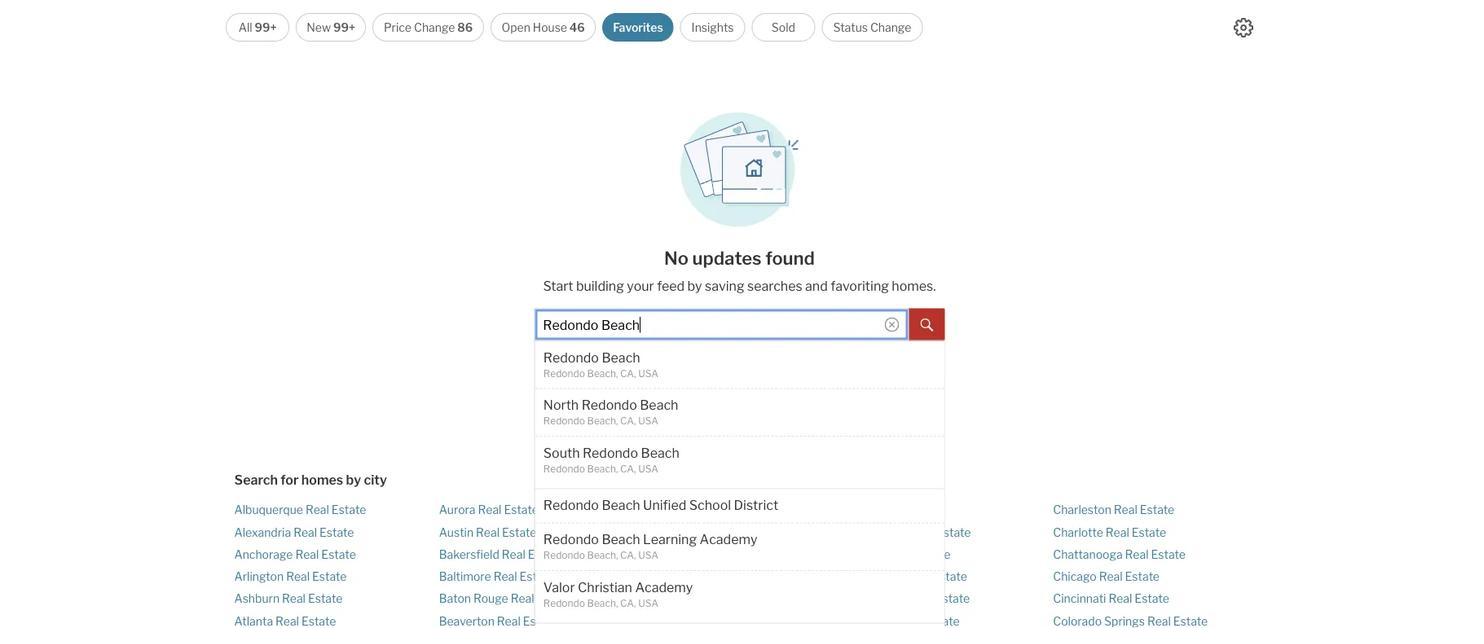 Task type: describe. For each thing, give the bounding box(es) containing it.
clear input button
[[885, 317, 899, 332]]

your
[[627, 278, 654, 294]]

buffalo real estate
[[848, 548, 951, 562]]

new 99+
[[307, 20, 355, 34]]

estate for bakersfield real estate
[[528, 548, 562, 562]]

estate for chicago real estate
[[1125, 570, 1160, 584]]

all 99+
[[239, 20, 277, 34]]

submit search image
[[921, 319, 934, 332]]

feed
[[657, 278, 685, 294]]

burlington
[[848, 570, 904, 584]]

86
[[457, 20, 473, 34]]

usa inside redondo beach redondo beach, ca, usa
[[638, 367, 658, 379]]

estate for albuquerque real estate
[[332, 503, 366, 517]]

charleston
[[1053, 503, 1111, 517]]

district
[[733, 497, 778, 513]]

beach, inside redondo beach redondo beach, ca, usa
[[587, 367, 618, 379]]

arlington real estate
[[234, 570, 347, 584]]

estate for chandler real estate
[[925, 614, 960, 628]]

beaverton real estate
[[439, 614, 558, 628]]

bakersfield real estate
[[439, 548, 562, 562]]

estate for cincinnati real estate
[[1135, 592, 1169, 606]]

chicago real estate link
[[1053, 570, 1160, 584]]

austin real estate
[[439, 525, 537, 539]]

estate down burlington real estate at the bottom right of page
[[935, 592, 970, 606]]

real down birmingham real estate link
[[708, 548, 731, 562]]

updates
[[692, 247, 762, 269]]

start
[[543, 278, 573, 294]]

Sold radio
[[752, 13, 815, 42]]

option group containing all
[[226, 13, 923, 42]]

estate for bowie real estate
[[910, 503, 945, 517]]

beach, inside redondo beach learning academy redondo beach, ca, usa
[[587, 549, 618, 561]]

south
[[543, 445, 579, 460]]

open
[[502, 20, 530, 34]]

bend real estate link
[[644, 503, 735, 517]]

favoriting
[[831, 278, 889, 294]]

unified
[[643, 497, 686, 513]]

sold
[[772, 20, 795, 34]]

city
[[364, 472, 387, 488]]

real for buffalo real estate
[[890, 548, 914, 562]]

real for chattanooga real estate
[[1125, 548, 1149, 562]]

real for chicago real estate
[[1099, 570, 1123, 584]]

redondo beach unified school district link up redondo beach learning academy link
[[535, 489, 944, 523]]

raton
[[673, 548, 705, 562]]

estate for bend real estate
[[700, 503, 735, 517]]

anchorage real estate
[[234, 548, 356, 562]]

and
[[805, 278, 828, 294]]

boise real estate
[[644, 570, 737, 584]]

redondo beach learning academy redondo beach, ca, usa
[[543, 531, 757, 561]]

redondo beach unified school district link up birmingham real estate
[[543, 497, 895, 513]]

aurora real estate link
[[439, 503, 539, 517]]

building
[[576, 278, 624, 294]]

favorites
[[613, 20, 663, 34]]

found
[[765, 247, 815, 269]]

arlington
[[234, 570, 284, 584]]

estate for buffalo real estate
[[916, 548, 951, 562]]

real for atlanta real estate
[[276, 614, 299, 628]]

chattanooga
[[1053, 548, 1123, 562]]

real right springs
[[1147, 614, 1171, 628]]

price
[[384, 20, 412, 34]]

real for arlington real estate
[[286, 570, 310, 584]]

real for bend real estate
[[674, 503, 698, 517]]

cape coral real estate
[[848, 592, 970, 606]]

bowie
[[848, 503, 882, 517]]

homes.
[[892, 278, 936, 294]]

real for ashburn real estate
[[282, 592, 306, 606]]

start building your feed by saving searches and favoriting homes.
[[543, 278, 936, 294]]

south redondo beach link
[[543, 445, 895, 461]]

learning
[[643, 531, 696, 547]]

usa for valor christian academy
[[638, 597, 658, 609]]

real for burlington real estate
[[907, 570, 930, 584]]

change for price
[[414, 20, 455, 34]]

homes
[[301, 472, 343, 488]]

estate for chattanooga real estate
[[1151, 548, 1186, 562]]

cincinnati real estate
[[1053, 592, 1169, 606]]

saving
[[705, 278, 744, 294]]

brentwood real estate link
[[848, 525, 971, 539]]

alexandria real estate
[[234, 525, 354, 539]]

status change
[[833, 20, 911, 34]]

usa for north redondo beach
[[638, 415, 658, 427]]

ca, for north
[[620, 415, 636, 427]]

brentwood
[[848, 525, 908, 539]]

Favorites radio
[[602, 13, 674, 42]]

All radio
[[226, 13, 289, 42]]

school
[[689, 497, 731, 513]]

albuquerque real estate link
[[234, 503, 366, 517]]

estate for beaverton real estate
[[523, 614, 558, 628]]

real for bowie real estate
[[884, 503, 908, 517]]

estate for boulder real estate
[[714, 614, 749, 628]]

Status Change radio
[[822, 13, 923, 42]]

birmingham real estate link
[[644, 525, 772, 539]]

aurora real estate
[[439, 503, 539, 517]]

aurora
[[439, 503, 476, 517]]

academy inside redondo beach learning academy redondo beach, ca, usa
[[699, 531, 757, 547]]

charleston real estate link
[[1053, 503, 1175, 517]]

burlington real estate
[[848, 570, 967, 584]]

chandler real estate
[[848, 614, 960, 628]]

baton rouge real estate link
[[439, 592, 571, 606]]

estate right springs
[[1173, 614, 1208, 628]]

north
[[543, 397, 578, 413]]

cincinnati real estate link
[[1053, 592, 1169, 606]]

0 horizontal spatial by
[[346, 472, 361, 488]]

buffalo real estate link
[[848, 548, 951, 562]]

house
[[533, 20, 567, 34]]

search for homes by city
[[234, 472, 387, 488]]

beach, for valor
[[587, 597, 618, 609]]

redondo beach unified school district
[[543, 497, 778, 513]]

real for albuquerque real estate
[[306, 503, 329, 517]]

boston
[[644, 592, 682, 606]]

boston real estate
[[644, 592, 745, 606]]

all
[[239, 20, 252, 34]]

estate for arlington real estate
[[312, 570, 347, 584]]

search input image
[[885, 317, 899, 332]]

estate for alexandria real estate
[[320, 525, 354, 539]]

boca raton real estate
[[644, 548, 768, 562]]

redondo beach redondo beach, ca, usa
[[543, 349, 658, 379]]

99+ for new 99+
[[333, 20, 355, 34]]

beach for redondo
[[601, 349, 640, 365]]

ca, for valor
[[620, 597, 636, 609]]

ashburn
[[234, 592, 280, 606]]

estate for aurora real estate
[[504, 503, 539, 517]]



Task type: vqa. For each thing, say whether or not it's contained in the screenshot.
the Redondo Beach Redondo Beach, CA, USA
yes



Task type: locate. For each thing, give the bounding box(es) containing it.
estate down brentwood real estate at right
[[916, 548, 951, 562]]

bend real estate
[[644, 503, 735, 517]]

real up the baton rouge real estate link
[[494, 570, 517, 584]]

beach up north redondo beach redondo beach, ca, usa
[[601, 349, 640, 365]]

bowie real estate link
[[848, 503, 945, 517]]

New radio
[[296, 13, 366, 42]]

beach, down christian
[[587, 597, 618, 609]]

real for birmingham real estate
[[711, 525, 735, 539]]

real for bakersfield real estate
[[502, 548, 525, 562]]

birmingham real estate
[[644, 525, 772, 539]]

estate down chattanooga real estate link on the right bottom of the page
[[1125, 570, 1160, 584]]

atlanta real estate
[[234, 614, 336, 628]]

estate for ashburn real estate
[[308, 592, 343, 606]]

1 horizontal spatial by
[[687, 278, 702, 294]]

beach inside redondo beach redondo beach, ca, usa
[[601, 349, 640, 365]]

rouge
[[473, 592, 508, 606]]

real for beaverton real estate
[[497, 614, 521, 628]]

real for anchorage real estate
[[295, 548, 319, 562]]

estate for birmingham real estate
[[737, 525, 772, 539]]

estate down ashburn real estate
[[302, 614, 336, 628]]

real up brentwood real estate link at the right of page
[[884, 503, 908, 517]]

real up boulder real estate
[[685, 592, 708, 606]]

beach left learning
[[601, 531, 640, 547]]

redondo beach unified school district link
[[535, 489, 944, 523], [543, 497, 895, 513]]

0 horizontal spatial 99+
[[255, 20, 277, 34]]

1 ca, from the top
[[620, 367, 636, 379]]

christian
[[577, 579, 632, 595]]

real up baltimore real estate at bottom
[[502, 548, 525, 562]]

chattanooga real estate
[[1053, 548, 1186, 562]]

4 ca, from the top
[[620, 549, 636, 561]]

1 usa from the top
[[638, 367, 658, 379]]

usa up redondo beach unified school district at the bottom
[[638, 462, 658, 474]]

beach left bend
[[601, 497, 640, 513]]

estate
[[332, 503, 366, 517], [504, 503, 539, 517], [700, 503, 735, 517], [910, 503, 945, 517], [1140, 503, 1175, 517], [320, 525, 354, 539], [502, 525, 537, 539], [737, 525, 772, 539], [936, 525, 971, 539], [1132, 525, 1166, 539], [321, 548, 356, 562], [528, 548, 562, 562], [734, 548, 768, 562], [916, 548, 951, 562], [1151, 548, 1186, 562], [312, 570, 347, 584], [520, 570, 554, 584], [702, 570, 737, 584], [933, 570, 967, 584], [1125, 570, 1160, 584], [308, 592, 343, 606], [537, 592, 571, 606], [711, 592, 745, 606], [935, 592, 970, 606], [1135, 592, 1169, 606], [302, 614, 336, 628], [523, 614, 558, 628], [714, 614, 749, 628], [925, 614, 960, 628], [1173, 614, 1208, 628]]

alexandria
[[234, 525, 291, 539]]

baltimore real estate link
[[439, 570, 554, 584]]

usa up north redondo beach redondo beach, ca, usa
[[638, 367, 658, 379]]

99+ right all
[[255, 20, 277, 34]]

4 beach, from the top
[[587, 549, 618, 561]]

estate down homes at the left of page
[[332, 503, 366, 517]]

ca, up south redondo beach redondo beach, ca, usa
[[620, 415, 636, 427]]

springs
[[1104, 614, 1145, 628]]

real for chandler real estate
[[899, 614, 923, 628]]

price change 86
[[384, 20, 473, 34]]

1 99+ from the left
[[255, 20, 277, 34]]

0 horizontal spatial academy
[[635, 579, 693, 595]]

arlington real estate link
[[234, 570, 347, 584]]

boca raton real estate link
[[644, 548, 768, 562]]

chicago
[[1053, 570, 1097, 584]]

beach, inside valor christian academy redondo beach, ca, usa
[[587, 597, 618, 609]]

anchorage
[[234, 548, 293, 562]]

new
[[307, 20, 331, 34]]

real
[[306, 503, 329, 517], [478, 503, 502, 517], [674, 503, 698, 517], [884, 503, 908, 517], [1114, 503, 1137, 517], [294, 525, 317, 539], [476, 525, 500, 539], [711, 525, 735, 539], [910, 525, 934, 539], [1106, 525, 1129, 539], [295, 548, 319, 562], [502, 548, 525, 562], [708, 548, 731, 562], [890, 548, 914, 562], [1125, 548, 1149, 562], [286, 570, 310, 584], [494, 570, 517, 584], [676, 570, 700, 584], [907, 570, 930, 584], [1099, 570, 1123, 584], [282, 592, 306, 606], [511, 592, 534, 606], [685, 592, 708, 606], [909, 592, 933, 606], [1109, 592, 1132, 606], [276, 614, 299, 628], [497, 614, 521, 628], [688, 614, 712, 628], [899, 614, 923, 628], [1147, 614, 1171, 628]]

ca, for south
[[620, 462, 636, 474]]

beach, inside south redondo beach redondo beach, ca, usa
[[587, 462, 618, 474]]

colorado springs real estate link
[[1053, 614, 1208, 628]]

real up charlotte real estate link
[[1114, 503, 1137, 517]]

redondo inside valor christian academy redondo beach, ca, usa
[[543, 597, 585, 609]]

chandler real estate link
[[848, 614, 960, 628]]

beaverton
[[439, 614, 495, 628]]

5 ca, from the top
[[620, 597, 636, 609]]

estate up cape coral real estate link
[[933, 570, 967, 584]]

estate for austin real estate
[[502, 525, 537, 539]]

charlotte
[[1053, 525, 1103, 539]]

estate for charlotte real estate
[[1132, 525, 1166, 539]]

beach, up south redondo beach redondo beach, ca, usa
[[587, 415, 618, 427]]

estate up the austin real estate
[[504, 503, 539, 517]]

real up springs
[[1109, 592, 1132, 606]]

1 change from the left
[[414, 20, 455, 34]]

estate up birmingham real estate
[[700, 503, 735, 517]]

bend
[[644, 503, 672, 517]]

2 usa from the top
[[638, 415, 658, 427]]

no updates found
[[664, 247, 815, 269]]

estate down albuquerque real estate link
[[320, 525, 354, 539]]

99+ for all 99+
[[255, 20, 277, 34]]

estate down district
[[737, 525, 772, 539]]

real down cape coral real estate
[[899, 614, 923, 628]]

estate down charlotte real estate
[[1151, 548, 1186, 562]]

Open House radio
[[491, 13, 596, 42]]

insights
[[692, 20, 734, 34]]

usa for south redondo beach
[[638, 462, 658, 474]]

estate up baton rouge real estate
[[520, 570, 554, 584]]

baton rouge real estate
[[439, 592, 571, 606]]

3 usa from the top
[[638, 462, 658, 474]]

real up burlington real estate link in the bottom of the page
[[890, 548, 914, 562]]

estate up chattanooga real estate link on the right bottom of the page
[[1132, 525, 1166, 539]]

99+ right new
[[333, 20, 355, 34]]

real up the austin real estate
[[478, 503, 502, 517]]

beach for unified
[[601, 497, 640, 513]]

Street address, city, state, zip search field
[[534, 308, 909, 341]]

burlington real estate link
[[848, 570, 967, 584]]

beach, inside north redondo beach redondo beach, ca, usa
[[587, 415, 618, 427]]

estate for boise real estate
[[702, 570, 737, 584]]

brentwood real estate
[[848, 525, 971, 539]]

estate down alexandria real estate link
[[321, 548, 356, 562]]

boca
[[644, 548, 671, 562]]

cincinnati
[[1053, 592, 1106, 606]]

46
[[570, 20, 585, 34]]

academy up boca raton real estate
[[699, 531, 757, 547]]

2 change from the left
[[870, 20, 911, 34]]

ca, down christian
[[620, 597, 636, 609]]

valor christian academy link
[[543, 579, 895, 595]]

bakersfield
[[439, 548, 499, 562]]

real up "cincinnati real estate" 'link'
[[1099, 570, 1123, 584]]

real up boca raton real estate
[[711, 525, 735, 539]]

2 beach, from the top
[[587, 415, 618, 427]]

beach, down north redondo beach redondo beach, ca, usa
[[587, 462, 618, 474]]

real for boulder real estate
[[688, 614, 712, 628]]

beach inside north redondo beach redondo beach, ca, usa
[[639, 397, 678, 413]]

albuquerque
[[234, 503, 303, 517]]

ca, up north redondo beach redondo beach, ca, usa
[[620, 367, 636, 379]]

real down raton at left
[[676, 570, 700, 584]]

5 usa from the top
[[638, 597, 658, 609]]

real for baltimore real estate
[[494, 570, 517, 584]]

estate for anchorage real estate
[[321, 548, 356, 562]]

1 horizontal spatial change
[[870, 20, 911, 34]]

change for status
[[870, 20, 911, 34]]

beach
[[601, 349, 640, 365], [639, 397, 678, 413], [641, 445, 679, 460], [601, 497, 640, 513], [601, 531, 640, 547]]

by right feed
[[687, 278, 702, 294]]

charleston real estate
[[1053, 503, 1175, 517]]

usa inside south redondo beach redondo beach, ca, usa
[[638, 462, 658, 474]]

ashburn real estate link
[[234, 592, 343, 606]]

academy inside valor christian academy redondo beach, ca, usa
[[635, 579, 693, 595]]

change
[[414, 20, 455, 34], [870, 20, 911, 34]]

redondo beach link
[[543, 349, 895, 366]]

change left 86
[[414, 20, 455, 34]]

real down boston real estate
[[688, 614, 712, 628]]

academy
[[699, 531, 757, 547], [635, 579, 693, 595]]

real down homes at the left of page
[[306, 503, 329, 517]]

estate up charlotte real estate
[[1140, 503, 1175, 517]]

atlanta
[[234, 614, 273, 628]]

status
[[833, 20, 868, 34]]

estate for atlanta real estate
[[302, 614, 336, 628]]

ca, inside north redondo beach redondo beach, ca, usa
[[620, 415, 636, 427]]

real down aurora real estate link
[[476, 525, 500, 539]]

estate up buffalo real estate link
[[936, 525, 971, 539]]

usa inside valor christian academy redondo beach, ca, usa
[[638, 597, 658, 609]]

bakersfield real estate link
[[439, 548, 562, 562]]

estate up the valor christian academy link
[[734, 548, 768, 562]]

1 beach, from the top
[[587, 367, 618, 379]]

change inside option
[[870, 20, 911, 34]]

estate for brentwood real estate
[[936, 525, 971, 539]]

estate for burlington real estate
[[933, 570, 967, 584]]

usa up boulder
[[638, 597, 658, 609]]

estate down arlington real estate link
[[308, 592, 343, 606]]

usa
[[638, 367, 658, 379], [638, 415, 658, 427], [638, 462, 658, 474], [638, 549, 658, 561], [638, 597, 658, 609]]

real down anchorage real estate at left
[[286, 570, 310, 584]]

5 beach, from the top
[[587, 597, 618, 609]]

real for charlotte real estate
[[1106, 525, 1129, 539]]

beach inside south redondo beach redondo beach, ca, usa
[[641, 445, 679, 460]]

colorado springs real estate
[[1053, 614, 1208, 628]]

colorado
[[1053, 614, 1102, 628]]

2 ca, from the top
[[620, 415, 636, 427]]

estate up brentwood real estate at right
[[910, 503, 945, 517]]

boise real estate link
[[644, 570, 737, 584]]

real up cape coral real estate link
[[907, 570, 930, 584]]

charlotte real estate
[[1053, 525, 1166, 539]]

1 horizontal spatial 99+
[[333, 20, 355, 34]]

real down burlington real estate at the bottom right of page
[[909, 592, 933, 606]]

ashburn real estate
[[234, 592, 343, 606]]

boston real estate link
[[644, 592, 745, 606]]

1 vertical spatial academy
[[635, 579, 693, 595]]

real down albuquerque real estate link
[[294, 525, 317, 539]]

usa up south redondo beach redondo beach, ca, usa
[[638, 415, 658, 427]]

1 vertical spatial by
[[346, 472, 361, 488]]

estate for charleston real estate
[[1140, 503, 1175, 517]]

north redondo beach link
[[543, 397, 895, 413]]

real down arlington real estate link
[[282, 592, 306, 606]]

beach for learning
[[601, 531, 640, 547]]

2 99+ from the left
[[333, 20, 355, 34]]

estate for boston real estate
[[711, 592, 745, 606]]

estate up valor
[[528, 548, 562, 562]]

estate down the valor christian academy link
[[714, 614, 749, 628]]

real for charleston real estate
[[1114, 503, 1137, 517]]

beach, for south
[[587, 462, 618, 474]]

academy down boca
[[635, 579, 693, 595]]

real for austin real estate
[[476, 525, 500, 539]]

estate down anchorage real estate at left
[[312, 570, 347, 584]]

real up the birmingham
[[674, 503, 698, 517]]

3 ca, from the top
[[620, 462, 636, 474]]

0 vertical spatial academy
[[699, 531, 757, 547]]

ca, up redondo beach unified school district at the bottom
[[620, 462, 636, 474]]

3 beach, from the top
[[587, 462, 618, 474]]

ca, inside redondo beach learning academy redondo beach, ca, usa
[[620, 549, 636, 561]]

real for brentwood real estate
[[910, 525, 934, 539]]

boulder real estate
[[644, 614, 749, 628]]

searches
[[747, 278, 802, 294]]

real down ashburn real estate link
[[276, 614, 299, 628]]

real up the chattanooga real estate at the right of page
[[1106, 525, 1129, 539]]

beach up redondo beach unified school district at the bottom
[[641, 445, 679, 460]]

99+ inside all radio
[[255, 20, 277, 34]]

Price Change radio
[[373, 13, 484, 42]]

change right status
[[870, 20, 911, 34]]

estate left christian
[[537, 592, 571, 606]]

no
[[664, 247, 689, 269]]

real for boise real estate
[[676, 570, 700, 584]]

estate up colorado springs real estate
[[1135, 592, 1169, 606]]

0 vertical spatial by
[[687, 278, 702, 294]]

ca, left boca
[[620, 549, 636, 561]]

Insights radio
[[680, 13, 745, 42]]

estate down 'boca raton real estate' link
[[702, 570, 737, 584]]

real for cincinnati real estate
[[1109, 592, 1132, 606]]

real for aurora real estate
[[478, 503, 502, 517]]

beach inside redondo beach learning academy redondo beach, ca, usa
[[601, 531, 640, 547]]

north redondo beach redondo beach, ca, usa
[[543, 397, 678, 427]]

estate up boulder real estate link
[[711, 592, 745, 606]]

real for boston real estate
[[685, 592, 708, 606]]

real down charlotte real estate
[[1125, 548, 1149, 562]]

beach, up christian
[[587, 549, 618, 561]]

change inside radio
[[414, 20, 455, 34]]

option group
[[226, 13, 923, 42]]

usa up boise
[[638, 549, 658, 561]]

for
[[281, 472, 299, 488]]

real down baton rouge real estate
[[497, 614, 521, 628]]

usa inside north redondo beach redondo beach, ca, usa
[[638, 415, 658, 427]]

beach, up north redondo beach redondo beach, ca, usa
[[587, 367, 618, 379]]

boulder real estate link
[[644, 614, 749, 628]]

1 horizontal spatial academy
[[699, 531, 757, 547]]

ca, inside redondo beach redondo beach, ca, usa
[[620, 367, 636, 379]]

0 horizontal spatial change
[[414, 20, 455, 34]]

estate for baltimore real estate
[[520, 570, 554, 584]]

by
[[687, 278, 702, 294], [346, 472, 361, 488]]

austin real estate link
[[439, 525, 537, 539]]

anchorage real estate link
[[234, 548, 356, 562]]

ca,
[[620, 367, 636, 379], [620, 415, 636, 427], [620, 462, 636, 474], [620, 549, 636, 561], [620, 597, 636, 609]]

estate down valor
[[523, 614, 558, 628]]

beaverton real estate link
[[439, 614, 558, 628]]

real for alexandria real estate
[[294, 525, 317, 539]]

beach down redondo beach redondo beach, ca, usa
[[639, 397, 678, 413]]

beach, for north
[[587, 415, 618, 427]]

ca, inside south redondo beach redondo beach, ca, usa
[[620, 462, 636, 474]]

usa inside redondo beach learning academy redondo beach, ca, usa
[[638, 549, 658, 561]]

redondo beach learning academy link
[[543, 531, 895, 548]]

real up buffalo real estate link
[[910, 525, 934, 539]]

99+ inside new radio
[[333, 20, 355, 34]]

by left city
[[346, 472, 361, 488]]

open house 46
[[502, 20, 585, 34]]

99+
[[255, 20, 277, 34], [333, 20, 355, 34]]

estate up bakersfield real estate
[[502, 525, 537, 539]]

birmingham
[[644, 525, 709, 539]]

estate down cape coral real estate
[[925, 614, 960, 628]]

boise
[[644, 570, 674, 584]]

real right 'rouge'
[[511, 592, 534, 606]]

real down alexandria real estate
[[295, 548, 319, 562]]

4 usa from the top
[[638, 549, 658, 561]]

ca, inside valor christian academy redondo beach, ca, usa
[[620, 597, 636, 609]]



